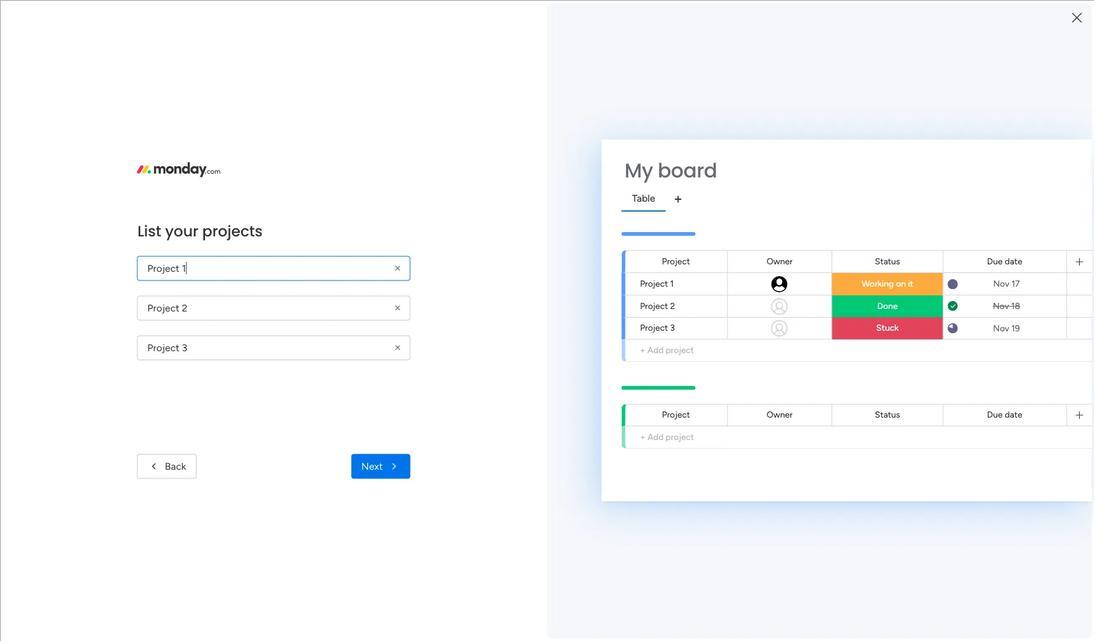 Task type: vqa. For each thing, say whether or not it's contained in the screenshot.
Add to favorites icon
no



Task type: locate. For each thing, give the bounding box(es) containing it.
board
[[658, 157, 717, 185]]

0 vertical spatial due date
[[987, 256, 1023, 267]]

1 vertical spatial date
[[1005, 410, 1023, 421]]

public board image
[[220, 227, 234, 240]]

1 vertical spatial owner
[[767, 410, 793, 421]]

1 vertical spatial due date
[[987, 410, 1023, 421]]

learn how monday.com works
[[932, 498, 1050, 508]]

explore
[[936, 408, 969, 419]]

learn inside the getting started element
[[932, 498, 954, 508]]

project for project management
[[238, 227, 271, 239]]

management
[[257, 248, 308, 259]]

1 + from the top
[[640, 345, 646, 356]]

0
[[335, 298, 340, 308]]

status
[[875, 256, 900, 267], [875, 410, 900, 421]]

1 date from the top
[[1005, 256, 1023, 267]]

0 horizontal spatial learn
[[883, 448, 908, 460]]

+ add project
[[640, 345, 694, 356], [640, 432, 694, 443]]

check circle image
[[902, 117, 910, 126]]

learn
[[883, 448, 908, 460], [932, 498, 954, 508]]

learn left &
[[883, 448, 908, 460]]

due
[[987, 256, 1003, 267], [987, 410, 1003, 421]]

learn left how
[[932, 498, 954, 508]]

1 vertical spatial status
[[875, 410, 900, 421]]

due date right explore on the right bottom of page
[[987, 410, 1023, 421]]

1 vertical spatial + add project
[[640, 432, 694, 443]]

photo
[[967, 131, 992, 142]]

project
[[666, 345, 694, 356], [666, 432, 694, 443]]

upload your photo
[[914, 131, 992, 142]]

None text field
[[137, 256, 410, 281], [137, 296, 410, 321], [137, 336, 410, 360], [137, 256, 410, 281], [137, 296, 410, 321], [137, 336, 410, 360]]

1 vertical spatial add
[[648, 432, 664, 443]]

0 vertical spatial add
[[648, 345, 664, 356]]

add
[[648, 345, 664, 356], [648, 432, 664, 443]]

2 add from the top
[[648, 432, 664, 443]]

project for project 2
[[640, 301, 668, 312]]

project for project 3
[[640, 323, 668, 334]]

help
[[932, 543, 951, 554]]

account
[[941, 115, 977, 127]]

component image
[[220, 246, 231, 258]]

help center
[[932, 543, 979, 554]]

setup
[[914, 115, 939, 127]]

0 vertical spatial learn
[[883, 448, 908, 460]]

list
[[137, 221, 161, 241]]

0 vertical spatial due
[[987, 256, 1003, 267]]

my
[[625, 157, 653, 185]]

1 vertical spatial learn
[[932, 498, 954, 508]]

1 vertical spatial +
[[640, 432, 646, 443]]

due up templates image
[[987, 256, 1003, 267]]

0 vertical spatial status
[[875, 256, 900, 267]]

+
[[640, 345, 646, 356], [640, 432, 646, 443]]

due date
[[987, 256, 1023, 267], [987, 410, 1023, 421]]

1 horizontal spatial learn
[[932, 498, 954, 508]]

0 vertical spatial +
[[640, 345, 646, 356]]

2 project from the top
[[666, 432, 694, 443]]

0 vertical spatial owner
[[767, 256, 793, 267]]

1 vertical spatial project
[[666, 432, 694, 443]]

2 + from the top
[[640, 432, 646, 443]]

date
[[1005, 256, 1023, 267], [1005, 410, 1023, 421]]

feed
[[262, 296, 286, 310]]

next
[[361, 461, 383, 473]]

2 status from the top
[[875, 410, 900, 421]]

works
[[1027, 498, 1050, 508]]

next button
[[351, 455, 410, 479]]

due date up templates image
[[987, 256, 1023, 267]]

project 3
[[640, 323, 675, 334]]

learn & get inspired
[[883, 448, 972, 460]]

project
[[238, 227, 271, 239], [662, 256, 690, 267], [640, 279, 668, 289], [640, 301, 668, 312], [640, 323, 668, 334], [662, 410, 690, 421]]

owner
[[767, 256, 793, 267], [767, 410, 793, 421]]

0 vertical spatial project
[[666, 345, 694, 356]]

enable
[[914, 147, 942, 158]]

enable desktop notifications
[[914, 147, 1036, 158]]

due right explore on the right bottom of page
[[987, 410, 1003, 421]]

1 vertical spatial due
[[987, 410, 1003, 421]]

work
[[236, 248, 254, 259]]

learn for learn & get inspired
[[883, 448, 908, 460]]

update
[[222, 296, 260, 310]]

3
[[670, 323, 675, 334]]

monday.com
[[975, 498, 1025, 508]]

main
[[318, 248, 336, 259]]

0 vertical spatial + add project
[[640, 345, 694, 356]]

1
[[670, 279, 674, 289]]

0 vertical spatial date
[[1005, 256, 1023, 267]]

(inbox)
[[288, 296, 325, 310]]



Task type: describe. For each thing, give the bounding box(es) containing it.
projects
[[202, 221, 263, 241]]

setup account link
[[902, 114, 1069, 128]]

2 + add project from the top
[[640, 432, 694, 443]]

1 owner from the top
[[767, 256, 793, 267]]

1 add from the top
[[648, 345, 664, 356]]

desktop
[[944, 147, 979, 158]]

open update feed (inbox) image
[[204, 296, 219, 311]]

how
[[956, 498, 972, 508]]

center
[[953, 543, 979, 554]]

project 2
[[640, 301, 675, 312]]

1 status from the top
[[875, 256, 900, 267]]

enable desktop notifications link
[[914, 146, 1069, 160]]

management
[[274, 227, 334, 239]]

setup account
[[914, 115, 977, 127]]

your
[[165, 221, 198, 241]]

notifications
[[982, 147, 1036, 158]]

back
[[165, 461, 186, 473]]

back button
[[137, 455, 197, 479]]

2 due from the top
[[987, 410, 1003, 421]]

workspace
[[338, 248, 380, 259]]

explore templates button
[[890, 401, 1062, 426]]

learn for learn how monday.com works
[[932, 498, 954, 508]]

circle o image
[[902, 133, 910, 142]]

1 project from the top
[[666, 345, 694, 356]]

work management > main workspace
[[236, 248, 380, 259]]

upload your photo link
[[902, 130, 1069, 144]]

project 1
[[640, 279, 674, 289]]

&
[[910, 448, 917, 460]]

help center element
[[883, 531, 1069, 581]]

2 owner from the top
[[767, 410, 793, 421]]

explore templates
[[936, 408, 1016, 419]]

2 date from the top
[[1005, 410, 1023, 421]]

project management
[[238, 227, 334, 239]]

project for project 1
[[640, 279, 668, 289]]

my board
[[625, 157, 717, 185]]

1 due date from the top
[[987, 256, 1023, 267]]

>
[[310, 248, 315, 259]]

2
[[670, 301, 675, 312]]

1 due from the top
[[987, 256, 1003, 267]]

2 due date from the top
[[987, 410, 1023, 421]]

jacob simon image
[[1060, 5, 1079, 25]]

your
[[946, 131, 965, 142]]

templates image image
[[894, 268, 1058, 354]]

update feed (inbox)
[[222, 296, 325, 310]]

inspired
[[937, 448, 972, 460]]

upload
[[914, 131, 944, 142]]

getting started element
[[883, 471, 1069, 521]]

logo image
[[137, 163, 220, 177]]

1 + add project from the top
[[640, 345, 694, 356]]

get
[[919, 448, 934, 460]]

list your projects
[[137, 221, 263, 241]]

templates
[[972, 408, 1016, 419]]



